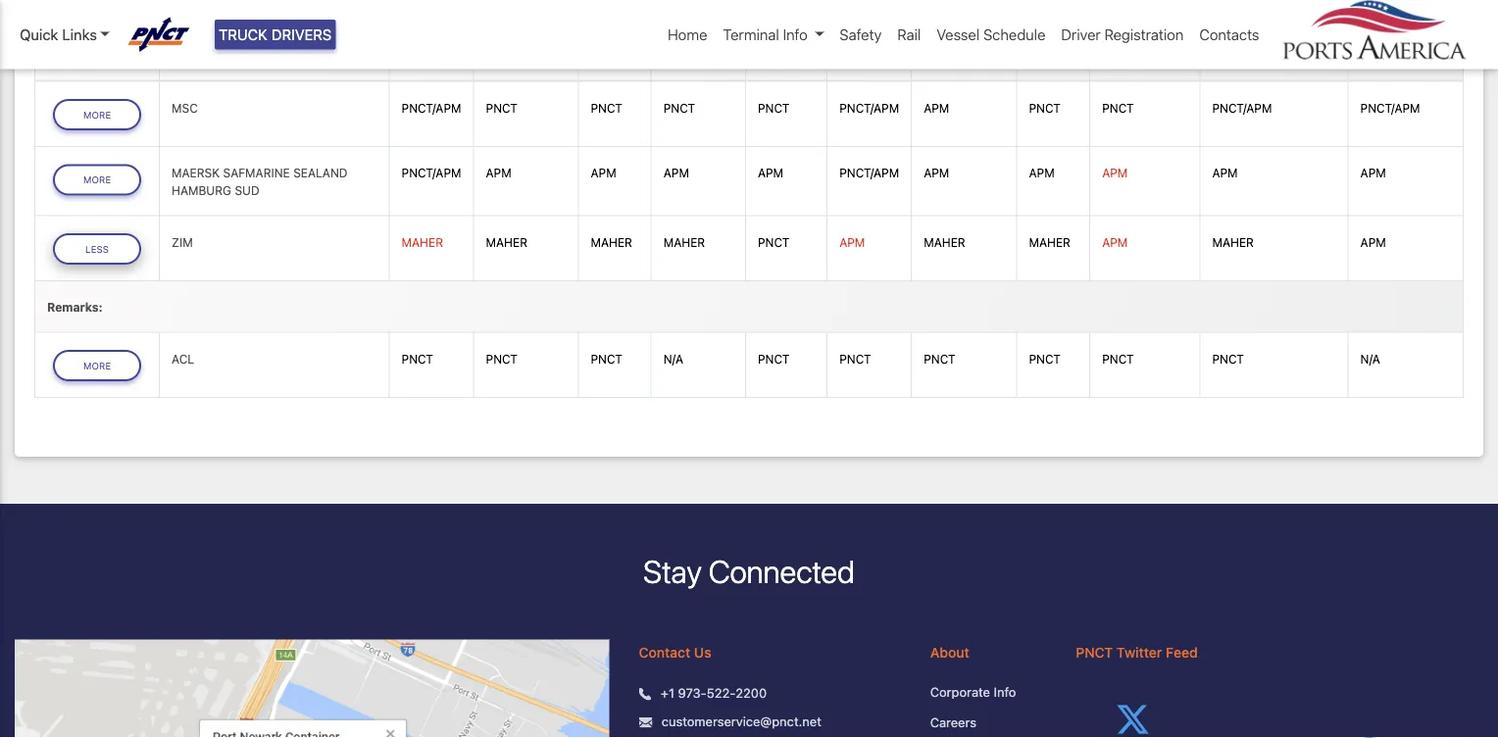 Task type: locate. For each thing, give the bounding box(es) containing it.
cubes for 40'
[[1103, 46, 1146, 62]]

0 vertical spatial more button
[[53, 99, 141, 130]]

more button for msc
[[53, 99, 141, 130]]

msc
[[172, 101, 198, 115]]

high for 40' high cubes
[[1129, 25, 1161, 41]]

2 cubes from the left
[[1361, 46, 1404, 62]]

more button down remarks:
[[53, 350, 141, 382]]

0 horizontal spatial n/a
[[664, 352, 684, 366]]

driver registration link
[[1054, 16, 1192, 53]]

40'
[[924, 25, 947, 41], [1029, 25, 1052, 41], [1103, 25, 1126, 41], [1213, 25, 1236, 41], [840, 46, 863, 62]]

0 horizontal spatial reefers
[[664, 46, 716, 62]]

info up the hangers
[[783, 26, 808, 43]]

40' inside 40' flat
[[1029, 25, 1052, 41]]

dry
[[866, 46, 890, 62]]

open
[[951, 25, 987, 41]]

corporate info
[[931, 685, 1017, 699]]

high left cube
[[1239, 25, 1271, 41]]

reefers
[[664, 46, 716, 62], [1213, 46, 1265, 62]]

info for terminal info
[[783, 26, 808, 43]]

customerservice@pnct.net link
[[662, 713, 822, 732]]

maher
[[402, 236, 443, 249], [486, 236, 528, 249], [591, 236, 633, 249], [664, 236, 705, 249], [924, 236, 966, 249], [1029, 236, 1071, 249], [1213, 236, 1254, 249]]

40' inside '40' high cube reefers'
[[1213, 25, 1236, 41]]

2 vertical spatial more
[[83, 360, 111, 371]]

1 high from the left
[[1129, 25, 1161, 41]]

n/a
[[664, 352, 684, 366], [1361, 352, 1381, 366]]

cubes for 45'
[[1361, 46, 1404, 62]]

1 more from the top
[[83, 109, 111, 120]]

cubes inside 40' high cubes
[[1103, 46, 1146, 62]]

cubes down 45'
[[1361, 46, 1404, 62]]

2 more button from the top
[[53, 164, 141, 196]]

more button down links
[[53, 99, 141, 130]]

45' high cubes
[[1361, 25, 1419, 62]]

0 horizontal spatial high
[[1129, 25, 1161, 41]]

1 cubes from the left
[[1103, 46, 1146, 62]]

0 vertical spatial more
[[83, 109, 111, 120]]

4 maher from the left
[[664, 236, 705, 249]]

pnct
[[486, 101, 518, 115], [591, 101, 623, 115], [664, 101, 696, 115], [758, 101, 790, 115], [1029, 101, 1061, 115], [1103, 101, 1134, 115], [758, 236, 790, 249], [402, 352, 433, 366], [486, 352, 518, 366], [591, 352, 623, 366], [758, 352, 790, 366], [840, 352, 872, 366], [924, 352, 956, 366], [1029, 352, 1061, 366], [1103, 352, 1134, 366], [1213, 352, 1245, 366], [1076, 644, 1113, 661]]

7 maher from the left
[[1213, 236, 1254, 249]]

info inside "link"
[[994, 685, 1017, 699]]

careers
[[931, 715, 977, 730]]

40' up tops
[[924, 25, 947, 41]]

40' up 'flat'
[[1029, 25, 1052, 41]]

more down links
[[83, 109, 111, 120]]

tops
[[924, 46, 956, 62]]

2 horizontal spatial high
[[1387, 25, 1419, 41]]

line
[[235, 46, 263, 62]]

1 horizontal spatial cubes
[[1361, 46, 1404, 62]]

sealand
[[293, 166, 348, 180]]

info up careers link
[[994, 685, 1017, 699]]

40' high cubes
[[1103, 25, 1161, 62]]

high inside '40' high cube reefers'
[[1239, 25, 1271, 41]]

1 vertical spatial more button
[[53, 164, 141, 196]]

40' inside 40' high cubes
[[1103, 25, 1126, 41]]

maersk safmarine sealand hamburg sud
[[172, 166, 348, 198]]

corporate
[[931, 685, 991, 699]]

contact
[[639, 644, 691, 661]]

reefers down home
[[664, 46, 716, 62]]

cubes inside 45' high cubes
[[1361, 46, 1404, 62]]

more button for acl
[[53, 350, 141, 382]]

40' right driver
[[1103, 25, 1126, 41]]

customerservice@pnct.net
[[662, 714, 822, 729]]

hangers
[[758, 46, 815, 62]]

1 horizontal spatial info
[[994, 685, 1017, 699]]

3 more button from the top
[[53, 350, 141, 382]]

40' for 40' dry
[[840, 46, 863, 62]]

terminal info
[[723, 26, 808, 43]]

corporate info link
[[931, 683, 1047, 702]]

twitter
[[1117, 644, 1163, 661]]

more for msc
[[83, 109, 111, 120]]

more down remarks:
[[83, 360, 111, 371]]

3 more from the top
[[83, 360, 111, 371]]

2 more from the top
[[83, 174, 111, 185]]

0 horizontal spatial cubes
[[1103, 46, 1146, 62]]

more up less
[[83, 174, 111, 185]]

more for maersk safmarine sealand hamburg sud
[[83, 174, 111, 185]]

1 horizontal spatial reefers
[[1213, 46, 1265, 62]]

1 more button from the top
[[53, 99, 141, 130]]

schedule
[[984, 26, 1046, 43]]

drivers
[[272, 26, 332, 43]]

+1 973-522-2200 link
[[661, 684, 767, 703]]

40' down 'safety'
[[840, 46, 863, 62]]

1 vertical spatial more
[[83, 174, 111, 185]]

more button up less
[[53, 164, 141, 196]]

high
[[1129, 25, 1161, 41], [1239, 25, 1271, 41], [1387, 25, 1419, 41]]

1 vertical spatial info
[[994, 685, 1017, 699]]

40' flat
[[1029, 25, 1055, 62]]

pnct twitter feed
[[1076, 644, 1198, 661]]

2 vertical spatial more button
[[53, 350, 141, 382]]

registration
[[1105, 26, 1184, 43]]

0 vertical spatial info
[[783, 26, 808, 43]]

reefers down contacts at the top right
[[1213, 46, 1265, 62]]

1 horizontal spatial n/a
[[1361, 352, 1381, 366]]

more button
[[53, 99, 141, 130], [53, 164, 141, 196], [53, 350, 141, 382]]

rail link
[[890, 16, 929, 53]]

terminal
[[723, 26, 779, 43]]

40' inside 40' open tops
[[924, 25, 947, 41]]

20'
[[664, 25, 686, 41]]

vessel schedule
[[937, 26, 1046, 43]]

apm
[[924, 101, 950, 115], [486, 166, 512, 180], [591, 166, 617, 180], [664, 166, 689, 180], [758, 166, 784, 180], [924, 166, 950, 180], [1029, 166, 1055, 180], [1103, 166, 1128, 180], [1213, 166, 1238, 180], [1361, 166, 1387, 180], [840, 236, 865, 249], [1103, 236, 1128, 249], [1361, 236, 1387, 249]]

2 high from the left
[[1239, 25, 1271, 41]]

high right 45'
[[1387, 25, 1419, 41]]

high inside 40' high cubes
[[1129, 25, 1161, 41]]

pnct/apm
[[402, 101, 462, 115], [840, 101, 900, 115], [1213, 101, 1273, 115], [1361, 101, 1421, 115], [402, 166, 462, 180], [840, 166, 900, 180]]

1 horizontal spatial high
[[1239, 25, 1271, 41]]

stay connected
[[644, 553, 855, 591]]

contacts
[[1200, 26, 1260, 43]]

high for 45' high cubes
[[1387, 25, 1419, 41]]

stay
[[644, 553, 702, 591]]

40' left cube
[[1213, 25, 1236, 41]]

2 reefers from the left
[[1213, 46, 1265, 62]]

sud
[[235, 184, 260, 198]]

cubes down driver registration
[[1103, 46, 1146, 62]]

more
[[83, 109, 111, 120], [83, 174, 111, 185], [83, 360, 111, 371]]

shipping line
[[172, 46, 263, 62]]

high for 40' high cube reefers
[[1239, 25, 1271, 41]]

3 high from the left
[[1387, 25, 1419, 41]]

info
[[783, 26, 808, 43], [994, 685, 1017, 699]]

high inside 45' high cubes
[[1387, 25, 1419, 41]]

rail
[[898, 26, 921, 43]]

quick links
[[20, 26, 97, 43]]

driver registration
[[1062, 26, 1184, 43]]

safety link
[[832, 16, 890, 53]]

terminal info link
[[715, 16, 832, 53]]

5 maher from the left
[[924, 236, 966, 249]]

cubes
[[1103, 46, 1146, 62], [1361, 46, 1404, 62]]

quick links link
[[20, 23, 110, 46]]

high right driver
[[1129, 25, 1161, 41]]

1 maher from the left
[[402, 236, 443, 249]]

safmarine
[[223, 166, 290, 180]]

0 horizontal spatial info
[[783, 26, 808, 43]]

3 maher from the left
[[591, 236, 633, 249]]



Task type: describe. For each thing, give the bounding box(es) containing it.
contacts link
[[1192, 16, 1268, 53]]

+1
[[661, 686, 675, 701]]

6 maher from the left
[[1029, 236, 1071, 249]]

973-
[[678, 686, 707, 701]]

us
[[694, 644, 712, 661]]

hamburg
[[172, 184, 231, 198]]

less button
[[53, 234, 141, 265]]

40' open tops
[[924, 25, 987, 62]]

522-
[[707, 686, 736, 701]]

connected
[[709, 553, 855, 591]]

more for acl
[[83, 360, 111, 371]]

less
[[85, 243, 109, 254]]

cube
[[1274, 25, 1310, 41]]

contact us
[[639, 644, 712, 661]]

shipping
[[172, 46, 232, 62]]

1 n/a from the left
[[664, 352, 684, 366]]

info for corporate info
[[994, 685, 1017, 699]]

zim
[[172, 236, 193, 249]]

careers link
[[931, 714, 1047, 733]]

home link
[[660, 16, 715, 53]]

1 reefers from the left
[[664, 46, 716, 62]]

+1 973-522-2200
[[661, 686, 767, 701]]

quick
[[20, 26, 58, 43]]

40' high cube reefers
[[1213, 25, 1310, 62]]

acl
[[172, 352, 194, 366]]

driver
[[1062, 26, 1101, 43]]

home
[[668, 26, 708, 43]]

more button for maersk safmarine sealand hamburg sud
[[53, 164, 141, 196]]

truck drivers
[[219, 26, 332, 43]]

flat
[[1029, 46, 1055, 62]]

about
[[931, 644, 970, 661]]

safety
[[840, 26, 882, 43]]

40' dry
[[840, 46, 890, 62]]

feed
[[1166, 644, 1198, 661]]

vessel
[[937, 26, 980, 43]]

40' for 40' high cubes
[[1103, 25, 1126, 41]]

links
[[62, 26, 97, 43]]

remarks:
[[47, 301, 103, 314]]

2200
[[736, 686, 767, 701]]

truck
[[219, 26, 268, 43]]

2 maher from the left
[[486, 236, 528, 249]]

40' for 40' high cube reefers
[[1213, 25, 1236, 41]]

reefers inside '40' high cube reefers'
[[1213, 46, 1265, 62]]

truck drivers link
[[215, 20, 336, 49]]

maersk
[[172, 166, 220, 180]]

vessel schedule link
[[929, 16, 1054, 53]]

40' for 40' flat
[[1029, 25, 1052, 41]]

40' for 40' open tops
[[924, 25, 947, 41]]

45'
[[1361, 25, 1384, 41]]

2 n/a from the left
[[1361, 352, 1381, 366]]

20' reefers
[[664, 25, 716, 62]]



Task type: vqa. For each thing, say whether or not it's contained in the screenshot.
bottommost More dropdown button
yes



